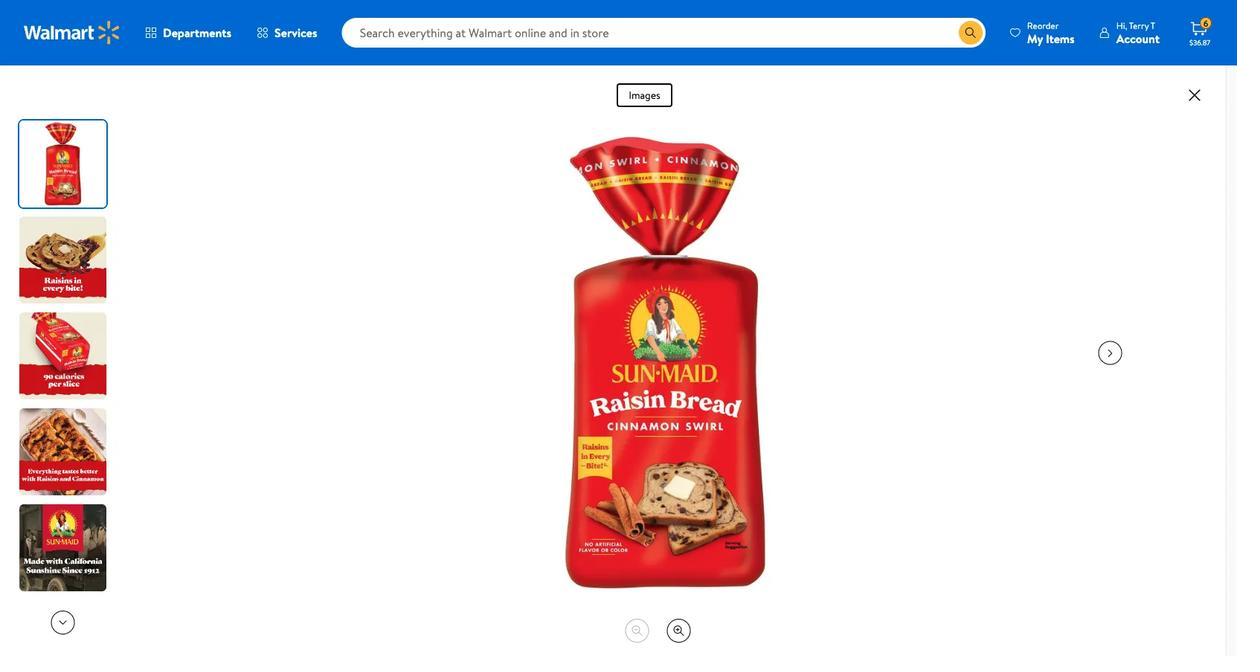 Task type: describe. For each thing, give the bounding box(es) containing it.
thanksgiving link
[[622, 71, 695, 87]]

images button
[[617, 83, 673, 107]]

zoom out main image image
[[631, 625, 643, 637]]

Search search field
[[342, 18, 986, 48]]

images
[[629, 88, 661, 102]]

6
[[1204, 17, 1209, 30]]

bakery & bread link
[[58, 110, 127, 125]]

next media item image
[[720, 363, 738, 381]]

close dialog image
[[1186, 86, 1204, 104]]

zoom in main image image
[[673, 625, 685, 637]]

&
[[91, 110, 98, 125]]

food link
[[19, 110, 42, 125]]

food / bakery & bread
[[19, 110, 127, 125]]

walmart image
[[24, 21, 121, 45]]

next image image
[[57, 617, 69, 629]]

image 3 of sun-maid cinnamon swirl raisin bread, cinnamon raisin bread, 16 oz loaf image
[[19, 409, 106, 496]]

image 0 of sun-maid cinnamon swirl raisin bread, cinnamon raisin bread, 16 oz loaf image
[[19, 121, 106, 208]]

sun-maid cinnamon swirl raisin bread, cinnamon raisin bread, 16 oz loaf - image 1 of 14 image
[[26, 181, 113, 268]]



Task type: locate. For each thing, give the bounding box(es) containing it.
food
[[19, 110, 42, 125]]

sun-maid cinnamon swirl raisin bread, cinnamon raisin bread, 16 oz loaf - image 4 of 14 image
[[26, 469, 113, 556]]

thanksgiving
[[629, 72, 688, 87]]

sun-maid cinnamon swirl raisin bread, cinnamon raisin bread, 16 oz loaf - image 5 of 14 image
[[26, 565, 113, 652]]

sun-maid cinnamon swirl raisin bread, cinnamon raisin bread, 16 oz loaf image
[[428, 125, 904, 601]]

/
[[48, 110, 52, 125]]

walmart+ link
[[1162, 92, 1220, 108]]

$36.87
[[1190, 37, 1211, 47]]

sun-maid cinnamon swirl raisin bread, cinnamon raisin bread, 16 oz loaf - image 3 of 14 image
[[26, 373, 113, 460]]

image 4 of sun-maid cinnamon swirl raisin bread, cinnamon raisin bread, 16 oz loaf image
[[19, 505, 106, 592]]

sun-maid cinnamon swirl raisin bread, cinnamon raisin bread, 16 oz loaf - image 2 of 14 image
[[26, 277, 113, 364]]

image 2 of sun-maid cinnamon swirl raisin bread, cinnamon raisin bread, 16 oz loaf image
[[19, 313, 106, 400]]

bread
[[100, 110, 127, 125]]

bakery
[[58, 110, 88, 125]]

Walmart Site-Wide search field
[[342, 18, 986, 48]]

image 1 of sun-maid cinnamon swirl raisin bread, cinnamon raisin bread, 16 oz loaf image
[[19, 217, 106, 304]]

next media item image
[[1105, 347, 1117, 359]]

walmart+
[[1169, 93, 1213, 108]]



Task type: vqa. For each thing, say whether or not it's contained in the screenshot.
the Start
no



